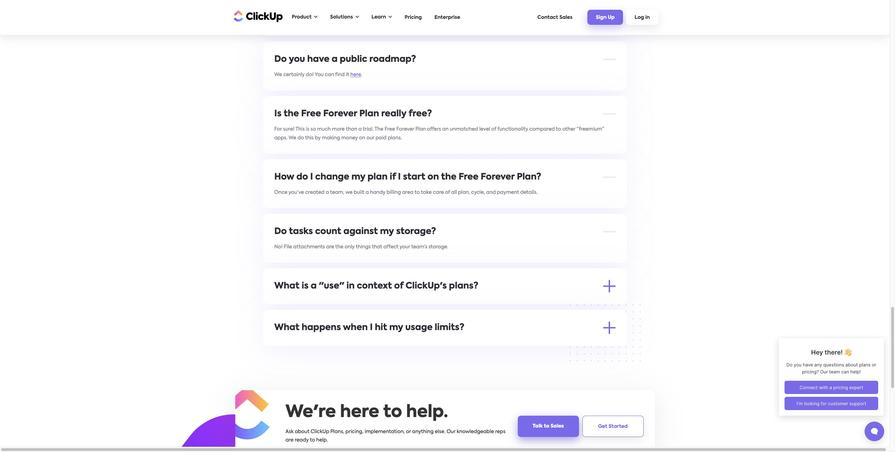 Task type: locate. For each thing, give the bounding box(es) containing it.
forever inside for sure! this is so much more than a trial. the free forever plan offers an unmatched level of functionality compared to other "freemium" apps. we do this by making money on our paid plans.
[[396, 127, 414, 132]]

your up lose
[[515, 299, 526, 304]]

or
[[389, 308, 393, 313], [285, 317, 290, 322], [406, 430, 411, 435]]

here up pricing,
[[340, 404, 379, 421]]

on
[[359, 136, 365, 140], [428, 173, 439, 182]]

an
[[442, 127, 449, 132]]

do
[[274, 55, 287, 64], [274, 227, 287, 236]]

do left not
[[358, 308, 365, 313]]

i left hit
[[370, 324, 373, 332]]

much
[[317, 127, 331, 132]]

is right limit
[[449, 341, 452, 346]]

plan left 'offers'
[[416, 127, 426, 132]]

level
[[479, 127, 490, 132]]

0 horizontal spatial free
[[301, 110, 321, 118]]

2 do from the top
[[274, 227, 287, 236]]

knowledgeable
[[457, 430, 494, 435]]

to inside ask about clickup plans, pricing, implementation, or anything else. our knowledgeable reps are ready to help.
[[310, 438, 315, 443]]

what up "uses"
[[274, 282, 300, 291]]

a up create at the left
[[303, 308, 306, 313]]

0 vertical spatial and
[[486, 190, 496, 195]]

feature.
[[357, 317, 376, 322]]

won't down cumulative
[[572, 308, 585, 313]]

pricing link
[[401, 11, 425, 23]]

value
[[493, 299, 506, 304]]

0 vertical spatial or
[[389, 308, 393, 313]]

that down they
[[346, 317, 356, 322]]

0 horizontal spatial forever
[[323, 110, 357, 118]]

billing left area
[[387, 190, 401, 195]]

0 horizontal spatial count
[[315, 227, 341, 236]]

cancel
[[308, 9, 324, 14]]

count up attachments
[[315, 227, 341, 236]]

cycle, left unless
[[514, 9, 528, 14]]

ask
[[286, 430, 294, 435]]

0 vertical spatial usage
[[491, 317, 506, 322]]

choose
[[554, 9, 572, 14]]

0 vertical spatial paid
[[376, 136, 387, 140]]

0 horizontal spatial able
[[304, 341, 315, 346]]

1 horizontal spatial forever
[[396, 127, 414, 132]]

as right soon at bottom left
[[426, 341, 432, 346]]

file
[[284, 245, 292, 250]]

0 vertical spatial on
[[359, 136, 365, 140]]

my up built
[[352, 173, 365, 182]]

a
[[332, 55, 338, 64], [359, 127, 362, 132], [326, 190, 329, 195], [366, 190, 369, 195], [311, 282, 317, 291], [330, 299, 333, 304], [303, 308, 306, 313], [466, 308, 469, 313], [409, 317, 412, 322], [433, 341, 436, 346], [533, 341, 536, 346]]

breakdown
[[413, 317, 440, 322]]

1 horizontal spatial count
[[395, 308, 409, 313]]

uses
[[554, 299, 564, 304]]

1 vertical spatial when
[[426, 308, 440, 313]]

free up "plan,"
[[459, 173, 479, 182]]

1 won't from the left
[[502, 308, 516, 313]]

0 vertical spatial is
[[306, 127, 309, 132]]

my right hit
[[389, 324, 403, 332]]

1 horizontal spatial billing
[[498, 9, 513, 14]]

you
[[369, 9, 378, 14], [544, 9, 553, 14], [289, 55, 305, 64], [446, 299, 455, 304], [441, 308, 450, 313], [493, 308, 501, 313], [562, 308, 570, 313], [383, 341, 391, 346]]

find right period
[[576, 341, 586, 346]]

able down cumulative
[[594, 308, 605, 313]]

1 horizontal spatial free
[[385, 127, 395, 132]]

2 vertical spatial find
[[576, 341, 586, 346]]

we
[[346, 190, 353, 195]]

0 vertical spatial when
[[354, 9, 368, 14]]

1 what from the top
[[274, 282, 300, 291]]

built
[[354, 190, 365, 195]]

my for storage?
[[380, 227, 394, 236]]

you up 'reach'
[[446, 299, 455, 304]]

offers
[[427, 127, 441, 132]]

or right edit
[[285, 317, 290, 322]]

limit
[[437, 341, 448, 346]]

1 vertical spatial plan
[[416, 127, 426, 132]]

have down limit,
[[478, 317, 490, 322]]

sales inside button
[[551, 424, 564, 429]]

i up created
[[310, 173, 313, 182]]

you up certainly
[[289, 55, 305, 64]]

or left the anything
[[406, 430, 411, 435]]

a left limit
[[433, 341, 436, 346]]

1 horizontal spatial usage
[[491, 317, 506, 322]]

or inside ask about clickup plans, pricing, implementation, or anything else. our knowledgeable reps are ready to help.
[[406, 430, 411, 435]]

current
[[400, 9, 417, 14]]

we're here to help.
[[286, 404, 448, 421]]

0 vertical spatial cycle,
[[514, 9, 528, 14]]

we left certainly
[[274, 72, 282, 77]]

so
[[311, 127, 316, 132]]

1 vertical spatial that
[[346, 317, 356, 322]]

what down edit
[[274, 324, 300, 332]]

1 vertical spatial you
[[377, 317, 386, 322]]

1 horizontal spatial able
[[594, 308, 605, 313]]

our
[[367, 136, 374, 140]]

1 horizontal spatial for
[[507, 299, 514, 304]]

do left this
[[298, 136, 304, 140]]

1 vertical spatial forever
[[396, 127, 414, 132]]

workflows.
[[527, 299, 552, 304]]

1 vertical spatial for
[[301, 350, 308, 354]]

do up no!
[[274, 227, 287, 236]]

1 vertical spatial help.
[[316, 438, 328, 443]]

do for do you have a public roadmap?
[[274, 55, 287, 64]]

forever
[[323, 110, 357, 118], [396, 127, 414, 132], [481, 173, 515, 182]]

sign
[[596, 15, 607, 20]]

of right end at the right top
[[481, 9, 485, 14]]

0 vertical spatial free
[[301, 110, 321, 118]]

soon
[[413, 341, 425, 346]]

as up workspace
[[323, 299, 329, 304]]

1 horizontal spatial have
[[478, 317, 490, 322]]

reps
[[495, 430, 506, 435]]

billing left unless
[[498, 9, 513, 14]]

1 horizontal spatial be
[[587, 308, 593, 313]]

the left only
[[335, 245, 343, 250]]

1 horizontal spatial or
[[389, 308, 393, 313]]

0 horizontal spatial i
[[310, 173, 313, 182]]

1 vertical spatial can
[[387, 317, 397, 322]]

or right reset
[[389, 308, 393, 313]]

in
[[645, 15, 650, 20], [347, 282, 355, 291]]

forever up the payment
[[481, 173, 515, 182]]

find inside "uses" are intended as a demonstration of paid plan features, allowing you to explore their value for your workflows. uses are cumulative throughout a workspace and they do not reset or count down. when you reach a use limit, you won't lose any data, but you won't be able to edit or create new items with that feature. you can find a breakdown which features have usage limits
[[398, 317, 407, 322]]

not
[[366, 308, 374, 313]]

0 vertical spatial do
[[274, 55, 287, 64]]

workspace
[[307, 308, 334, 313]]

a up 'features'
[[466, 308, 469, 313]]

0 vertical spatial that
[[372, 245, 382, 250]]

the right period
[[587, 341, 595, 346]]

product
[[292, 15, 312, 20]]

0 vertical spatial what
[[274, 282, 300, 291]]

we inside for sure! this is so much more than a trial. the free forever plan offers an unmatched level of functionality compared to other "freemium" apps. we do this by making money on our paid plans.
[[289, 136, 296, 140]]

no! file attachments are the only things that affect your team's storage.
[[274, 245, 448, 250]]

0 vertical spatial in
[[645, 15, 650, 20]]

else.
[[435, 430, 446, 435]]

you right do!
[[315, 72, 324, 77]]

free for plan
[[459, 173, 479, 182]]

0 horizontal spatial for
[[301, 350, 308, 354]]

2 vertical spatial my
[[389, 324, 403, 332]]

0 vertical spatial we
[[274, 72, 282, 77]]

2 vertical spatial forever
[[481, 173, 515, 182]]

sign up button
[[588, 10, 623, 25]]

and inside you'll still be able to use clickup, and we'll let you know as soon as a limit is reached. we're happy to provide a grace period to find the plan that works for you!
[[353, 341, 362, 346]]

you!
[[309, 350, 319, 354]]

.
[[361, 72, 362, 77]]

the
[[461, 9, 469, 14], [284, 110, 299, 118], [441, 173, 457, 182], [335, 245, 343, 250], [587, 341, 595, 346]]

you up contact
[[544, 9, 553, 14]]

you inside "uses" are intended as a demonstration of paid plan features, allowing you to explore their value for your workflows. uses are cumulative throughout a workspace and they do not reset or count down. when you reach a use limit, you won't lose any data, but you won't be able to edit or create new items with that feature. you can find a breakdown which features have usage limits
[[377, 317, 386, 322]]

cycle,
[[514, 9, 528, 14], [471, 190, 485, 195]]

be down cumulative
[[587, 308, 593, 313]]

functionality
[[498, 127, 528, 132]]

is left so
[[306, 127, 309, 132]]

that down you'll
[[274, 350, 285, 354]]

that inside you'll still be able to use clickup, and we'll let you know as soon as a limit is reached. we're happy to provide a grace period to find the plan that works for you!
[[274, 350, 285, 354]]

your right do,
[[388, 9, 398, 14]]

1 horizontal spatial find
[[398, 317, 407, 322]]

attachments
[[293, 245, 325, 250]]

2 horizontal spatial forever
[[481, 173, 515, 182]]

is up "intended" at the bottom of the page
[[302, 282, 309, 291]]

implementation,
[[365, 430, 405, 435]]

sure!
[[283, 127, 295, 132]]

unless
[[529, 9, 543, 14]]

the right is
[[284, 110, 299, 118]]

of right 'level'
[[491, 127, 496, 132]]

2 vertical spatial and
[[353, 341, 362, 346]]

it
[[346, 72, 349, 77]]

0 horizontal spatial and
[[336, 308, 345, 313]]

0 vertical spatial find
[[335, 72, 345, 77]]

use
[[470, 308, 479, 313], [323, 341, 331, 346]]

find down the "features,"
[[398, 317, 407, 322]]

that right things at left
[[372, 245, 382, 250]]

have up the we certainly do! you can find it here .
[[307, 55, 330, 64]]

2 vertical spatial free
[[459, 173, 479, 182]]

help. up the anything
[[406, 404, 448, 421]]

be
[[587, 308, 593, 313], [297, 341, 303, 346]]

1 vertical spatial billing
[[387, 190, 401, 195]]

at
[[325, 9, 330, 14]]

than
[[346, 127, 357, 132]]

plan up trial.
[[359, 110, 379, 118]]

1 horizontal spatial help.
[[406, 404, 448, 421]]

1 horizontal spatial you
[[377, 317, 386, 322]]

be inside you'll still be able to use clickup, and we'll let you know as soon as a limit is reached. we're happy to provide a grace period to find the plan that works for you!
[[297, 341, 303, 346]]

0 vertical spatial be
[[587, 308, 593, 313]]

are left only
[[326, 245, 334, 250]]

2 horizontal spatial find
[[576, 341, 586, 346]]

1 vertical spatial cycle,
[[471, 190, 485, 195]]

paid down the on the top of page
[[376, 136, 387, 140]]

0 horizontal spatial you
[[315, 72, 324, 77]]

our
[[447, 430, 456, 435]]

1 vertical spatial what
[[274, 324, 300, 332]]

downgrade
[[579, 9, 607, 14]]

1 horizontal spatial we
[[289, 136, 296, 140]]

1 vertical spatial do
[[274, 227, 287, 236]]

works
[[286, 350, 300, 354]]

more
[[332, 127, 345, 132]]

0 horizontal spatial have
[[307, 55, 330, 64]]

find inside you'll still be able to use clickup, and we'll let you know as soon as a limit is reached. we're happy to provide a grace period to find the plan that works for you!
[[576, 341, 586, 346]]

0 horizontal spatial as
[[323, 299, 329, 304]]

2 vertical spatial that
[[274, 350, 285, 354]]

you inside you'll still be able to use clickup, and we'll let you know as soon as a limit is reached. we're happy to provide a grace period to find the plan that works for you!
[[383, 341, 391, 346]]

and left we'll at the left
[[353, 341, 362, 346]]

unmatched
[[450, 127, 478, 132]]

0 horizontal spatial cycle,
[[471, 190, 485, 195]]

a up workspace
[[330, 299, 333, 304]]

able up you!
[[304, 341, 315, 346]]

sales down the choose
[[560, 15, 573, 20]]

0 vertical spatial sales
[[560, 15, 573, 20]]

you up "learn" at the left top of the page
[[369, 9, 378, 14]]

0 horizontal spatial be
[[297, 341, 303, 346]]

will
[[430, 9, 438, 14]]

use inside you'll still be able to use clickup, and we'll let you know as soon as a limit is reached. we're happy to provide a grace period to find the plan that works for you!
[[323, 341, 331, 346]]

when
[[343, 324, 368, 332]]

they
[[346, 308, 357, 313]]

use left "clickup,"
[[323, 341, 331, 346]]

0 horizontal spatial on
[[359, 136, 365, 140]]

and up with
[[336, 308, 345, 313]]

reached.
[[454, 341, 475, 346]]

in up demonstration
[[347, 282, 355, 291]]

on left the our
[[359, 136, 365, 140]]

0 vertical spatial my
[[352, 173, 365, 182]]

payment
[[497, 190, 519, 195]]

free up so
[[301, 110, 321, 118]]

let
[[375, 341, 381, 346]]

we
[[274, 72, 282, 77], [289, 136, 296, 140]]

plan,
[[458, 190, 470, 195]]

able inside "uses" are intended as a demonstration of paid plan features, allowing you to explore their value for your workflows. uses are cumulative throughout a workspace and they do not reset or count down. when you reach a use limit, you won't lose any data, but you won't be able to edit or create new items with that feature. you can find a breakdown which features have usage limits
[[594, 308, 605, 313]]

for
[[507, 299, 514, 304], [301, 350, 308, 354]]

do up certainly
[[274, 55, 287, 64]]

be right the still
[[297, 341, 303, 346]]

1 vertical spatial paid
[[378, 299, 389, 304]]

period
[[553, 341, 569, 346]]

of inside for sure! this is so much more than a trial. the free forever plan offers an unmatched level of functionality compared to other "freemium" apps. we do this by making money on our paid plans.
[[491, 127, 496, 132]]

usage down breakdown
[[405, 324, 433, 332]]

clickup's
[[406, 282, 447, 291]]

0 vertical spatial billing
[[498, 9, 513, 14]]

0 horizontal spatial that
[[274, 350, 285, 354]]

plans,
[[330, 430, 344, 435]]

about
[[295, 430, 310, 435]]

0 horizontal spatial billing
[[387, 190, 401, 195]]

billing
[[498, 9, 513, 14], [387, 190, 401, 195]]

learn
[[372, 15, 386, 20]]

tasks
[[289, 227, 313, 236]]

1 vertical spatial or
[[285, 317, 290, 322]]

1 vertical spatial able
[[304, 341, 315, 346]]

1 vertical spatial in
[[347, 282, 355, 291]]

2 vertical spatial do
[[358, 308, 365, 313]]

of inside you're free to cancel at anytime! when you do, your current plan will last until the end of your billing cycle, unless you choose to downgrade immediately.
[[481, 9, 485, 14]]

2 horizontal spatial or
[[406, 430, 411, 435]]

find left it
[[335, 72, 345, 77]]

as
[[323, 299, 329, 304], [407, 341, 412, 346], [426, 341, 432, 346]]

2 horizontal spatial free
[[459, 173, 479, 182]]

create
[[291, 317, 307, 322]]

paid inside "uses" are intended as a demonstration of paid plan features, allowing you to explore their value for your workflows. uses are cumulative throughout a workspace and they do not reset or count down. when you reach a use limit, you won't lose any data, but you won't be able to edit or create new items with that feature. you can find a breakdown which features have usage limits
[[378, 299, 389, 304]]

1 horizontal spatial and
[[353, 341, 362, 346]]

1 vertical spatial free
[[385, 127, 395, 132]]

1 horizontal spatial cycle,
[[514, 9, 528, 14]]

1 do from the top
[[274, 55, 287, 64]]

for
[[274, 127, 282, 132]]

count down the "features,"
[[395, 308, 409, 313]]

1 horizontal spatial won't
[[572, 308, 585, 313]]

to inside for sure! this is so much more than a trial. the free forever plan offers an unmatched level of functionality compared to other "freemium" apps. we do this by making money on our paid plans.
[[556, 127, 561, 132]]

0 vertical spatial for
[[507, 299, 514, 304]]

as left soon at bottom left
[[407, 341, 412, 346]]

0 horizontal spatial won't
[[502, 308, 516, 313]]

and left the payment
[[486, 190, 496, 195]]

my
[[352, 173, 365, 182], [380, 227, 394, 236], [389, 324, 403, 332]]

and inside "uses" are intended as a demonstration of paid plan features, allowing you to explore their value for your workflows. uses are cumulative throughout a workspace and they do not reset or count down. when you reach a use limit, you won't lose any data, but you won't be able to edit or create new items with that feature. you can find a breakdown which features have usage limits
[[336, 308, 345, 313]]

limits?
[[435, 324, 464, 332]]

count inside "uses" are intended as a demonstration of paid plan features, allowing you to explore their value for your workflows. uses are cumulative throughout a workspace and they do not reset or count down. when you reach a use limit, you won't lose any data, but you won't be able to edit or create new items with that feature. you can find a breakdown which features have usage limits
[[395, 308, 409, 313]]

for left you!
[[301, 350, 308, 354]]

cycle, inside you're free to cancel at anytime! when you do, your current plan will last until the end of your billing cycle, unless you choose to downgrade immediately.
[[514, 9, 528, 14]]

my up affect
[[380, 227, 394, 236]]

use down 'explore'
[[470, 308, 479, 313]]

sales inside button
[[560, 15, 573, 20]]

plan inside you'll still be able to use clickup, and we'll let you know as soon as a limit is reached. we're happy to provide a grace period to find the plan that works for you!
[[596, 341, 607, 346]]

clickup logo image
[[224, 386, 270, 440]]

in right log
[[645, 15, 650, 20]]

free?
[[409, 110, 432, 118]]

things
[[356, 245, 371, 250]]

won't up the limits
[[502, 308, 516, 313]]

here right it
[[350, 72, 361, 77]]

1 horizontal spatial plan
[[416, 127, 426, 132]]

free up plans.
[[385, 127, 395, 132]]

do up you've
[[296, 173, 308, 182]]

plans.
[[388, 136, 402, 140]]

on up the "care"
[[428, 173, 439, 182]]

billing inside you're free to cancel at anytime! when you do, your current plan will last until the end of your billing cycle, unless you choose to downgrade immediately.
[[498, 9, 513, 14]]

1 horizontal spatial that
[[346, 317, 356, 322]]

your right affect
[[400, 245, 410, 250]]

free inside for sure! this is so much more than a trial. the free forever plan offers an unmatched level of functionality compared to other "freemium" apps. we do this by making money on our paid plans.
[[385, 127, 395, 132]]

be inside "uses" are intended as a demonstration of paid plan features, allowing you to explore their value for your workflows. uses are cumulative throughout a workspace and they do not reset or count down. when you reach a use limit, you won't lose any data, but you won't be able to edit or create new items with that feature. you can find a breakdown which features have usage limits
[[587, 308, 593, 313]]

are down the ask
[[286, 438, 294, 443]]

i right if
[[398, 173, 401, 182]]

forever for i
[[481, 173, 515, 182]]

help. down clickup
[[316, 438, 328, 443]]

get started
[[598, 424, 628, 429]]

we down sure! on the top left of the page
[[289, 136, 296, 140]]

when down allowing at bottom
[[426, 308, 440, 313]]

of up the "features,"
[[394, 282, 404, 291]]

once
[[274, 190, 287, 195]]

can left it
[[325, 72, 334, 77]]

items
[[320, 317, 333, 322]]

forever up plans.
[[396, 127, 414, 132]]

0 vertical spatial do
[[298, 136, 304, 140]]

2 what from the top
[[274, 324, 300, 332]]

grace
[[538, 341, 552, 346]]



Task type: describe. For each thing, give the bounding box(es) containing it.
do!
[[306, 72, 314, 77]]

free for much
[[385, 127, 395, 132]]

1 vertical spatial do
[[296, 173, 308, 182]]

limits
[[507, 317, 520, 322]]

a inside for sure! this is so much more than a trial. the free forever plan offers an unmatched level of functionality compared to other "freemium" apps. we do this by making money on our paid plans.
[[359, 127, 362, 132]]

a left the grace
[[533, 341, 536, 346]]

start
[[403, 173, 425, 182]]

storage?
[[396, 227, 436, 236]]

as inside "uses" are intended as a demonstration of paid plan features, allowing you to explore their value for your workflows. uses are cumulative throughout a workspace and they do not reset or count down. when you reach a use limit, you won't lose any data, but you won't be able to edit or create new items with that feature. you can find a breakdown which features have usage limits
[[323, 299, 329, 304]]

a left the team,
[[326, 190, 329, 195]]

explore
[[462, 299, 480, 304]]

0 horizontal spatial plan
[[359, 110, 379, 118]]

0 horizontal spatial find
[[335, 72, 345, 77]]

this
[[305, 136, 314, 140]]

which
[[442, 317, 456, 322]]

is
[[274, 110, 282, 118]]

can inside "uses" are intended as a demonstration of paid plan features, allowing you to explore their value for your workflows. uses are cumulative throughout a workspace and they do not reset or count down. when you reach a use limit, you won't lose any data, but you won't be able to edit or create new items with that feature. you can find a breakdown which features have usage limits
[[387, 317, 397, 322]]

0 horizontal spatial usage
[[405, 324, 433, 332]]

1 horizontal spatial on
[[428, 173, 439, 182]]

started
[[609, 424, 628, 429]]

what for what happens when i hit my usage limits?
[[274, 324, 300, 332]]

1 horizontal spatial i
[[370, 324, 373, 332]]

immediately.
[[274, 18, 306, 23]]

is the free forever plan really free?
[[274, 110, 432, 118]]

no!
[[274, 245, 283, 250]]

is inside you'll still be able to use clickup, and we'll let you know as soon as a limit is reached. we're happy to provide a grace period to find the plan that works for you!
[[449, 341, 452, 346]]

we're
[[476, 341, 489, 346]]

do,
[[379, 9, 387, 14]]

any
[[528, 308, 537, 313]]

that inside "uses" are intended as a demonstration of paid plan features, allowing you to explore their value for your workflows. uses are cumulative throughout a workspace and they do not reset or count down. when you reach a use limit, you won't lose any data, but you won't be able to edit or create new items with that feature. you can find a breakdown which features have usage limits
[[346, 317, 356, 322]]

use inside "uses" are intended as a demonstration of paid plan features, allowing you to explore their value for your workflows. uses are cumulative throughout a workspace and they do not reset or count down. when you reach a use limit, you won't lose any data, but you won't be able to edit or create new items with that feature. you can find a breakdown which features have usage limits
[[470, 308, 479, 313]]

"uses"
[[274, 299, 290, 304]]

2 won't from the left
[[572, 308, 585, 313]]

storage.
[[429, 245, 448, 250]]

paid inside for sure! this is so much more than a trial. the free forever plan offers an unmatched level of functionality compared to other "freemium" apps. we do this by making money on our paid plans.
[[376, 136, 387, 140]]

happens
[[302, 324, 341, 332]]

do inside "uses" are intended as a demonstration of paid plan features, allowing you to explore their value for your workflows. uses are cumulative throughout a workspace and they do not reset or count down. when you reach a use limit, you won't lose any data, but you won't be able to edit or create new items with that feature. you can find a breakdown which features have usage limits
[[358, 308, 365, 313]]

my for plan
[[352, 173, 365, 182]]

do for do tasks count against my storage?
[[274, 227, 287, 236]]

your right end at the right top
[[487, 9, 497, 14]]

clickup
[[311, 430, 329, 435]]

money
[[341, 136, 358, 140]]

certainly
[[283, 72, 305, 77]]

up
[[608, 15, 615, 20]]

team's
[[411, 245, 427, 250]]

created
[[305, 190, 325, 195]]

you're
[[274, 9, 289, 14]]

really
[[381, 110, 407, 118]]

for inside you'll still be able to use clickup, and we'll let you know as soon as a limit is reached. we're happy to provide a grace period to find the plan that works for you!
[[301, 350, 308, 354]]

what happens when i hit my usage limits?
[[274, 324, 464, 332]]

ready
[[295, 438, 309, 443]]

0 vertical spatial here
[[350, 72, 361, 77]]

is inside for sure! this is so much more than a trial. the free forever plan offers an unmatched level of functionality compared to other "freemium" apps. we do this by making money on our paid plans.
[[306, 127, 309, 132]]

1 vertical spatial is
[[302, 282, 309, 291]]

ask about clickup plans, pricing, implementation, or anything else. our knowledgeable reps are ready to help.
[[286, 430, 506, 443]]

once you've created a team, we built a handy billing area to take care of all plan, cycle, and payment details.
[[274, 190, 538, 195]]

clickup,
[[332, 341, 352, 346]]

for sure! this is so much more than a trial. the free forever plan offers an unmatched level of functionality compared to other "freemium" apps. we do this by making money on our paid plans.
[[274, 127, 604, 140]]

how do i change my plan if i start on the free forever plan?
[[274, 173, 541, 182]]

end
[[470, 9, 479, 14]]

have inside "uses" are intended as a demonstration of paid plan features, allowing you to explore their value for your workflows. uses are cumulative throughout a workspace and they do not reset or count down. when you reach a use limit, you won't lose any data, but you won't be able to edit or create new items with that feature. you can find a breakdown which features have usage limits
[[478, 317, 490, 322]]

pricing
[[405, 15, 422, 20]]

when inside "uses" are intended as a demonstration of paid plan features, allowing you to explore their value for your workflows. uses are cumulative throughout a workspace and they do not reset or count down. when you reach a use limit, you won't lose any data, but you won't be able to edit or create new items with that feature. you can find a breakdown which features have usage limits
[[426, 308, 440, 313]]

"freemium"
[[577, 127, 604, 132]]

of inside "uses" are intended as a demonstration of paid plan features, allowing you to explore their value for your workflows. uses are cumulative throughout a workspace and they do not reset or count down. when you reach a use limit, you won't lose any data, but you won't be able to edit or create new items with that feature. you can find a breakdown which features have usage limits
[[372, 299, 376, 304]]

clickup image
[[232, 9, 283, 23]]

making
[[322, 136, 340, 140]]

help. inside ask about clickup plans, pricing, implementation, or anything else. our knowledgeable reps are ready to help.
[[316, 438, 328, 443]]

do you have a public roadmap?
[[274, 55, 416, 64]]

learn button
[[368, 10, 396, 24]]

demonstration
[[334, 299, 370, 304]]

"use"
[[319, 282, 344, 291]]

last
[[439, 9, 448, 14]]

talk to sales
[[533, 424, 564, 429]]

if
[[390, 173, 396, 182]]

plan?
[[517, 173, 541, 182]]

0 horizontal spatial can
[[325, 72, 334, 77]]

0 vertical spatial help.
[[406, 404, 448, 421]]

the inside you're free to cancel at anytime! when you do, your current plan will last until the end of your billing cycle, unless you choose to downgrade immediately.
[[461, 9, 469, 14]]

do tasks count against my storage?
[[274, 227, 436, 236]]

0 vertical spatial count
[[315, 227, 341, 236]]

0 vertical spatial have
[[307, 55, 330, 64]]

log in
[[635, 15, 650, 20]]

a right built
[[366, 190, 369, 195]]

when inside you're free to cancel at anytime! when you do, your current plan will last until the end of your billing cycle, unless you choose to downgrade immediately.
[[354, 9, 368, 14]]

free
[[290, 9, 300, 14]]

a up "intended" at the bottom of the page
[[311, 282, 317, 291]]

new
[[308, 317, 319, 322]]

down.
[[410, 308, 425, 313]]

able inside you'll still be able to use clickup, and we'll let you know as soon as a limit is reached. we're happy to provide a grace period to find the plan that works for you!
[[304, 341, 315, 346]]

1 horizontal spatial as
[[407, 341, 412, 346]]

all
[[451, 190, 457, 195]]

0 vertical spatial you
[[315, 72, 324, 77]]

sign up
[[596, 15, 615, 20]]

enterprise link
[[431, 11, 464, 23]]

0 horizontal spatial in
[[347, 282, 355, 291]]

the inside you'll still be able to use clickup, and we'll let you know as soon as a limit is reached. we're happy to provide a grace period to find the plan that works for you!
[[587, 341, 595, 346]]

to inside button
[[544, 424, 549, 429]]

edit
[[274, 317, 284, 322]]

of left 'all'
[[445, 190, 450, 195]]

plan inside "uses" are intended as a demonstration of paid plan features, allowing you to explore their value for your workflows. uses are cumulative throughout a workspace and they do not reset or count down. when you reach a use limit, you won't lose any data, but you won't be able to edit or create new items with that feature. you can find a breakdown which features have usage limits
[[390, 299, 401, 304]]

until
[[449, 9, 460, 14]]

what for what is a "use" in context of clickup's plans?
[[274, 282, 300, 291]]

contact sales
[[538, 15, 573, 20]]

we're
[[286, 404, 336, 421]]

you right but
[[562, 308, 570, 313]]

hit
[[375, 324, 387, 332]]

data,
[[538, 308, 551, 313]]

a left "public"
[[332, 55, 338, 64]]

happy
[[491, 341, 506, 346]]

take
[[421, 190, 432, 195]]

do inside for sure! this is so much more than a trial. the free forever plan offers an unmatched level of functionality compared to other "freemium" apps. we do this by making money on our paid plans.
[[298, 136, 304, 140]]

plan inside for sure! this is so much more than a trial. the free forever plan offers an unmatched level of functionality compared to other "freemium" apps. we do this by making money on our paid plans.
[[416, 127, 426, 132]]

know
[[392, 341, 405, 346]]

your inside "uses" are intended as a demonstration of paid plan features, allowing you to explore their value for your workflows. uses are cumulative throughout a workspace and they do not reset or count down. when you reach a use limit, you won't lose any data, but you won't be able to edit or create new items with that feature. you can find a breakdown which features have usage limits
[[515, 299, 526, 304]]

roadmap?
[[369, 55, 416, 64]]

we certainly do! you can find it here .
[[274, 72, 362, 77]]

for inside "uses" are intended as a demonstration of paid plan features, allowing you to explore their value for your workflows. uses are cumulative throughout a workspace and they do not reset or count down. when you reach a use limit, you won't lose any data, but you won't be able to edit or create new items with that feature. you can find a breakdown which features have usage limits
[[507, 299, 514, 304]]

the up 'all'
[[441, 173, 457, 182]]

what is a "use" in context of clickup's plans?
[[274, 282, 479, 291]]

by
[[315, 136, 321, 140]]

forever for than
[[396, 127, 414, 132]]

in inside "link"
[[645, 15, 650, 20]]

talk to sales button
[[518, 416, 579, 437]]

anything
[[412, 430, 434, 435]]

are inside ask about clickup plans, pricing, implementation, or anything else. our knowledgeable reps are ready to help.
[[286, 438, 294, 443]]

2 horizontal spatial as
[[426, 341, 432, 346]]

1 vertical spatial here
[[340, 404, 379, 421]]

reach
[[451, 308, 465, 313]]

features,
[[402, 299, 423, 304]]

intended
[[300, 299, 322, 304]]

you down value at the right of page
[[493, 308, 501, 313]]

2 horizontal spatial and
[[486, 190, 496, 195]]

plan inside you're free to cancel at anytime! when you do, your current plan will last until the end of your billing cycle, unless you choose to downgrade immediately.
[[418, 9, 429, 14]]

care
[[433, 190, 444, 195]]

compared
[[529, 127, 555, 132]]

a down down.
[[409, 317, 412, 322]]

you up which
[[441, 308, 450, 313]]

the
[[375, 127, 383, 132]]

0 horizontal spatial or
[[285, 317, 290, 322]]

2 horizontal spatial i
[[398, 173, 401, 182]]

team,
[[330, 190, 344, 195]]

on inside for sure! this is so much more than a trial. the free forever plan offers an unmatched level of functionality compared to other "freemium" apps. we do this by making money on our paid plans.
[[359, 136, 365, 140]]

features
[[457, 317, 477, 322]]

0 horizontal spatial we
[[274, 72, 282, 77]]

usage inside "uses" are intended as a demonstration of paid plan features, allowing you to explore their value for your workflows. uses are cumulative throughout a workspace and they do not reset or count down. when you reach a use limit, you won't lose any data, but you won't be able to edit or create new items with that feature. you can find a breakdown which features have usage limits
[[491, 317, 506, 322]]

cumulative
[[575, 299, 602, 304]]

are right uses
[[566, 299, 574, 304]]

are up 'throughout'
[[291, 299, 299, 304]]



Task type: vqa. For each thing, say whether or not it's contained in the screenshot.
tasks.
no



